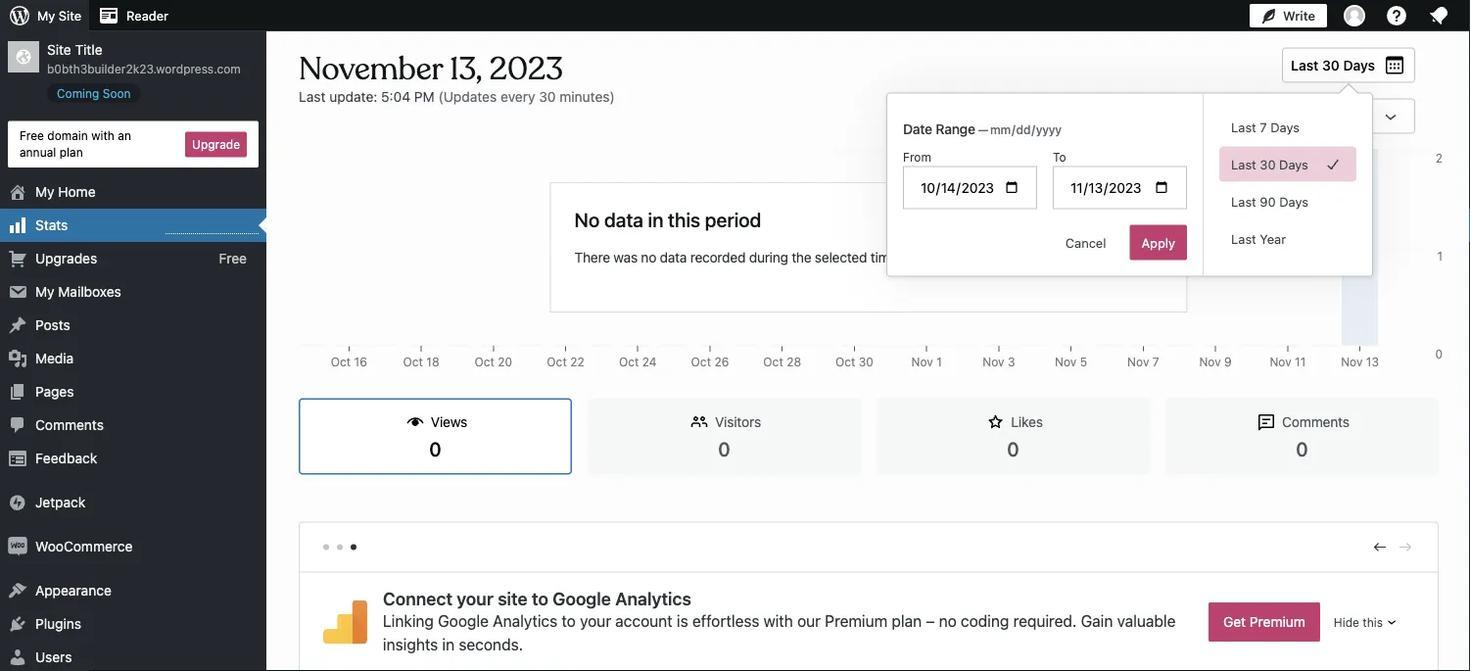 Task type: describe. For each thing, give the bounding box(es) containing it.
24
[[642, 355, 657, 369]]

my for my home
[[35, 184, 54, 200]]

help image
[[1385, 4, 1409, 27]]

jetpack link
[[0, 486, 266, 519]]

b0bth3builder2k23.wordpress.com
[[47, 62, 241, 76]]

last up last 90 days
[[1231, 120, 1257, 134]]

1 inside "100,000 2 1 0"
[[1437, 249, 1443, 263]]

img image for jetpack
[[8, 493, 27, 512]]

last down last 7 days
[[1231, 157, 1257, 171]]

3
[[1008, 355, 1015, 369]]

views for views 0
[[431, 414, 467, 430]]

18
[[426, 355, 439, 369]]

oct for oct 22
[[547, 355, 567, 369]]

22
[[570, 355, 584, 369]]

different
[[1039, 249, 1091, 265]]

every
[[501, 88, 535, 104]]

annual plan
[[20, 145, 83, 159]]

stats
[[35, 217, 68, 233]]

0 vertical spatial last 30 days
[[1291, 57, 1375, 73]]

100,000 for 100,000 2 1 0
[[1398, 151, 1443, 165]]

last 30 days inside date range tooltip
[[1231, 157, 1309, 171]]

30 left nov 1
[[859, 355, 874, 369]]

posts
[[35, 317, 70, 333]]

To date field
[[1053, 166, 1187, 209]]

1 vertical spatial 1
[[937, 355, 942, 369]]

no inside the connect your site to google analytics linking google analytics to your account is effortless with our premium plan – no coding required. gain valuable insights in seconds.
[[939, 612, 957, 630]]

visitors
[[715, 414, 761, 430]]

media
[[35, 350, 74, 366]]

last inside november 13, 2023 last update: 5:04 pm (updates every 30 minutes)
[[299, 88, 326, 104]]

nov 9
[[1199, 355, 1232, 369]]

selecting
[[970, 249, 1025, 265]]

From date field
[[903, 166, 1037, 209]]

0 for views 0
[[429, 437, 442, 460]]

effortless
[[692, 612, 760, 630]]

there
[[575, 249, 610, 265]]

nov 7
[[1128, 355, 1159, 369]]

nov for nov 9
[[1199, 355, 1221, 369]]

20
[[498, 355, 512, 369]]

(updates
[[438, 88, 497, 104]]

appearance link
[[0, 574, 266, 607]]

coming
[[57, 86, 99, 100]]

oct 30
[[836, 355, 874, 369]]

pager controls element
[[300, 522, 1438, 572]]

period
[[705, 208, 761, 231]]

nov for nov 3
[[983, 355, 1005, 369]]

oct 18
[[403, 355, 439, 369]]

period.
[[901, 249, 943, 265]]

nov for nov 5
[[1055, 355, 1077, 369]]

1 horizontal spatial data
[[660, 249, 687, 265]]

there was no data recorded during the selected time period. try selecting a different time range.
[[575, 249, 1163, 265]]

oct for oct 26
[[691, 355, 711, 369]]

my site link
[[0, 0, 89, 31]]

apply
[[1142, 235, 1176, 250]]

date
[[903, 120, 932, 137]]

was
[[614, 249, 638, 265]]

manage your notifications image
[[1427, 4, 1451, 27]]

2
[[1436, 151, 1443, 165]]

16
[[354, 355, 367, 369]]

0 vertical spatial your
[[457, 588, 494, 609]]

try
[[947, 249, 966, 265]]

with inside free domain with an annual plan
[[91, 129, 115, 143]]

oct for oct 16
[[331, 355, 351, 369]]

oct for oct 24
[[619, 355, 639, 369]]

0 vertical spatial in
[[648, 208, 664, 231]]

next image
[[1397, 538, 1415, 556]]

last 90 days
[[1231, 194, 1309, 209]]

recorded
[[690, 249, 746, 265]]

domain
[[47, 129, 88, 143]]

nov 5
[[1055, 355, 1087, 369]]

11
[[1295, 355, 1306, 369]]

range.
[[1124, 249, 1163, 265]]

5:04
[[381, 88, 411, 104]]

comments 0
[[1282, 414, 1350, 460]]

get premium
[[1224, 614, 1306, 630]]

100,000 2 1 0
[[1398, 151, 1443, 361]]

woocommerce link
[[0, 530, 266, 563]]

comments link
[[0, 409, 266, 442]]

28
[[787, 355, 801, 369]]

plan
[[892, 612, 922, 630]]

26
[[715, 355, 729, 369]]

my for my site
[[37, 8, 55, 23]]

no
[[575, 208, 600, 231]]

1 horizontal spatial to
[[562, 612, 576, 630]]

0 vertical spatial last 30 days button
[[1282, 48, 1415, 83]]

highest hourly views 0 image
[[166, 221, 259, 234]]

premium inside the connect your site to google analytics linking google analytics to your account is effortless with our premium plan – no coding required. gain valuable insights in seconds.
[[825, 612, 888, 630]]

my home
[[35, 184, 96, 200]]

site
[[498, 588, 528, 609]]

with inside the connect your site to google analytics linking google analytics to your account is effortless with our premium plan – no coding required. gain valuable insights in seconds.
[[764, 612, 793, 630]]

my for my mailboxes
[[35, 284, 54, 300]]

soon
[[103, 86, 131, 100]]

comments for comments
[[35, 417, 104, 433]]

0 vertical spatial site
[[59, 8, 81, 23]]

likes
[[1011, 414, 1043, 430]]

0 inside "100,000 2 1 0"
[[1436, 347, 1443, 361]]

last 7 days
[[1231, 120, 1300, 134]]

7 for nov
[[1153, 355, 1159, 369]]

to
[[1053, 150, 1066, 164]]

pages link
[[0, 375, 266, 409]]

nov for nov 7
[[1128, 355, 1149, 369]]

upgrades
[[35, 250, 97, 267]]

views for views
[[1012, 107, 1049, 123]]

my mailboxes link
[[0, 275, 266, 309]]

—
[[978, 122, 988, 136]]

13
[[1366, 355, 1379, 369]]

upgrade button
[[185, 132, 247, 157]]

–
[[926, 612, 935, 630]]

oct 24
[[619, 355, 657, 369]]

users
[[35, 649, 72, 665]]

is
[[677, 612, 688, 630]]

account
[[615, 612, 673, 630]]

oct 22
[[547, 355, 584, 369]]

free domain with an annual plan
[[20, 129, 131, 159]]

30 inside date range tooltip
[[1260, 157, 1276, 171]]



Task type: locate. For each thing, give the bounding box(es) containing it.
1 horizontal spatial 1
[[1437, 249, 1443, 263]]

nov left the 5
[[1055, 355, 1077, 369]]

last left year
[[1231, 231, 1257, 246]]

views 0
[[429, 414, 467, 460]]

0 horizontal spatial 7
[[1153, 355, 1159, 369]]

nov 1
[[912, 355, 942, 369]]

1
[[1437, 249, 1443, 263], [937, 355, 942, 369]]

0 horizontal spatial to
[[532, 588, 549, 609]]

4 nov from the left
[[1128, 355, 1149, 369]]

30 inside november 13, 2023 last update: 5:04 pm (updates every 30 minutes)
[[539, 88, 556, 104]]

2 100,000 from the top
[[1398, 355, 1443, 369]]

img image
[[8, 493, 27, 512], [8, 537, 27, 556]]

free inside free domain with an annual plan
[[20, 129, 44, 143]]

6 oct from the left
[[691, 355, 711, 369]]

last left update:
[[299, 88, 326, 104]]

1 vertical spatial in
[[442, 635, 455, 654]]

oct for oct 18
[[403, 355, 423, 369]]

oct right 28
[[836, 355, 856, 369]]

1 time from the left
[[871, 249, 897, 265]]

0 horizontal spatial data
[[604, 208, 643, 231]]

views inside the "views 0"
[[431, 414, 467, 430]]

insights
[[383, 635, 438, 654]]

linking
[[383, 612, 434, 630]]

nov
[[912, 355, 933, 369], [983, 355, 1005, 369], [1055, 355, 1077, 369], [1128, 355, 1149, 369], [1199, 355, 1221, 369], [1270, 355, 1292, 369], [1341, 355, 1363, 369]]

last 30 days button up last 90 days button
[[1220, 146, 1357, 182]]

0 vertical spatial free
[[20, 129, 44, 143]]

my inside my site link
[[37, 8, 55, 23]]

90
[[1260, 194, 1276, 209]]

1 nov from the left
[[912, 355, 933, 369]]

during
[[749, 249, 788, 265]]

5 oct from the left
[[619, 355, 639, 369]]

nov right oct 30
[[912, 355, 933, 369]]

get premium button
[[1209, 603, 1320, 642]]

free up annual plan at the top of page
[[20, 129, 44, 143]]

0 horizontal spatial premium
[[825, 612, 888, 630]]

5 nov from the left
[[1199, 355, 1221, 369]]

0 horizontal spatial time
[[871, 249, 897, 265]]

3 nov from the left
[[1055, 355, 1077, 369]]

img image inside jetpack link
[[8, 493, 27, 512]]

my left reader link
[[37, 8, 55, 23]]

1 vertical spatial to
[[562, 612, 576, 630]]

2 time from the left
[[1094, 249, 1121, 265]]

1 horizontal spatial premium
[[1250, 614, 1306, 630]]

img image for woocommerce
[[8, 537, 27, 556]]

2 oct from the left
[[403, 355, 423, 369]]

0 horizontal spatial views
[[431, 414, 467, 430]]

my mailboxes
[[35, 284, 121, 300]]

0 horizontal spatial 1
[[937, 355, 942, 369]]

update:
[[329, 88, 377, 104]]

0 vertical spatial data
[[604, 208, 643, 231]]

comments
[[1282, 414, 1350, 430], [35, 417, 104, 433]]

1 vertical spatial your
[[580, 612, 611, 630]]

0 vertical spatial 7
[[1260, 120, 1267, 134]]

oct left 24
[[619, 355, 639, 369]]

0 inside comments 0
[[1296, 437, 1308, 460]]

comments for comments 0
[[1282, 414, 1350, 430]]

reader link
[[89, 0, 176, 31]]

0 horizontal spatial with
[[91, 129, 115, 143]]

oct left 18
[[403, 355, 423, 369]]

0 for likes 0
[[1007, 437, 1019, 460]]

img image inside woocommerce 'link'
[[8, 537, 27, 556]]

nov left "13"
[[1341, 355, 1363, 369]]

last 30 days button
[[1282, 48, 1415, 83], [1220, 146, 1357, 182]]

0 vertical spatial views
[[1012, 107, 1049, 123]]

1 100,000 from the top
[[1398, 151, 1443, 165]]

nov right the 5
[[1128, 355, 1149, 369]]

my left home
[[35, 184, 54, 200]]

premium right our
[[825, 612, 888, 630]]

1 vertical spatial img image
[[8, 537, 27, 556]]

time left period.
[[871, 249, 897, 265]]

plugins link
[[0, 607, 266, 641]]

hide
[[1334, 615, 1360, 629]]

0 inside likes 0
[[1007, 437, 1019, 460]]

no right 'was'
[[641, 249, 656, 265]]

coming soon
[[57, 86, 131, 100]]

oct left "20"
[[475, 355, 495, 369]]

2 nov from the left
[[983, 355, 1005, 369]]

comments down 11
[[1282, 414, 1350, 430]]

oct for oct 30
[[836, 355, 856, 369]]

woocommerce
[[35, 538, 133, 555]]

visitors 0
[[715, 414, 761, 460]]

6 nov from the left
[[1270, 355, 1292, 369]]

views
[[1012, 107, 1049, 123], [431, 414, 467, 430]]

last 30 days
[[1291, 57, 1375, 73], [1231, 157, 1309, 171]]

0 horizontal spatial no
[[641, 249, 656, 265]]

premium inside get premium button
[[1250, 614, 1306, 630]]

users link
[[0, 641, 266, 671]]

100,000 for 100,000
[[1398, 355, 1443, 369]]

views right the —
[[1012, 107, 1049, 123]]

minutes)
[[560, 88, 615, 104]]

oct left 26
[[691, 355, 711, 369]]

1 horizontal spatial time
[[1094, 249, 1121, 265]]

site inside site title b0bth3builder2k23.wordpress.com
[[47, 42, 71, 58]]

last 30 days down my profile icon
[[1291, 57, 1375, 73]]

1 vertical spatial 100,000
[[1398, 355, 1443, 369]]

0 horizontal spatial free
[[20, 129, 44, 143]]

1 vertical spatial last 30 days
[[1231, 157, 1309, 171]]

30 down write link
[[1322, 57, 1340, 73]]

0 for comments 0
[[1296, 437, 1308, 460]]

1 vertical spatial site
[[47, 42, 71, 58]]

0 horizontal spatial this
[[668, 208, 700, 231]]

an
[[118, 129, 131, 143]]

0 vertical spatial 100,000
[[1398, 151, 1443, 165]]

the
[[792, 249, 811, 265]]

1 img image from the top
[[8, 493, 27, 512]]

0 vertical spatial this
[[668, 208, 700, 231]]

nov 13
[[1341, 355, 1379, 369]]

oct
[[331, 355, 351, 369], [403, 355, 423, 369], [475, 355, 495, 369], [547, 355, 567, 369], [619, 355, 639, 369], [691, 355, 711, 369], [763, 355, 783, 369], [836, 355, 856, 369]]

None checkbox
[[1072, 106, 1092, 126]]

nov 11
[[1270, 355, 1306, 369]]

date range tooltip
[[877, 83, 1373, 277]]

oct left 28
[[763, 355, 783, 369]]

7 left nov 9
[[1153, 355, 1159, 369]]

cancel
[[1066, 235, 1106, 250]]

site up "title"
[[59, 8, 81, 23]]

oct for oct 20
[[475, 355, 495, 369]]

0 horizontal spatial in
[[442, 635, 455, 654]]

0 horizontal spatial comments
[[35, 417, 104, 433]]

last 90 days button
[[1220, 184, 1357, 219]]

oct 20
[[475, 355, 512, 369]]

feedback
[[35, 450, 97, 466]]

my up 'posts'
[[35, 284, 54, 300]]

last year
[[1231, 231, 1286, 246]]

1 vertical spatial data
[[660, 249, 687, 265]]

1 horizontal spatial in
[[648, 208, 664, 231]]

1 horizontal spatial with
[[764, 612, 793, 630]]

oct for oct 28
[[763, 355, 783, 369]]

7 for last
[[1260, 120, 1267, 134]]

my inside my home link
[[35, 184, 54, 200]]

year
[[1260, 231, 1286, 246]]

data down no data in this period
[[660, 249, 687, 265]]

1 vertical spatial this
[[1363, 615, 1383, 629]]

comments up feedback
[[35, 417, 104, 433]]

2 img image from the top
[[8, 537, 27, 556]]

connect your site to google analytics linking google analytics to your account is effortless with our premium plan – no coding required. gain valuable insights in seconds.
[[383, 588, 1176, 654]]

premium right get
[[1250, 614, 1306, 630]]

with left our
[[764, 612, 793, 630]]

0 vertical spatial to
[[532, 588, 549, 609]]

selected
[[815, 249, 867, 265]]

my inside my mailboxes link
[[35, 284, 54, 300]]

in inside the connect your site to google analytics linking google analytics to your account is effortless with our premium plan – no coding required. gain valuable insights in seconds.
[[442, 635, 455, 654]]

0 for visitors 0
[[718, 437, 730, 460]]

9
[[1225, 355, 1232, 369]]

no
[[641, 249, 656, 265], [939, 612, 957, 630]]

appearance
[[35, 582, 111, 599]]

time left range.
[[1094, 249, 1121, 265]]

oct left 22
[[547, 355, 567, 369]]

last inside "button"
[[1231, 231, 1257, 246]]

apply button
[[1130, 225, 1187, 260]]

0 vertical spatial my
[[37, 8, 55, 23]]

seconds.
[[459, 635, 523, 654]]

nov left 3
[[983, 355, 1005, 369]]

nov left 9
[[1199, 355, 1221, 369]]

nov for nov 13
[[1341, 355, 1363, 369]]

your
[[457, 588, 494, 609], [580, 612, 611, 630]]

7 up the 90
[[1260, 120, 1267, 134]]

2023
[[490, 49, 563, 89]]

nov for nov 1
[[912, 355, 933, 369]]

with left an
[[91, 129, 115, 143]]

days
[[1343, 57, 1375, 73], [1271, 120, 1300, 134], [1279, 157, 1309, 171], [1280, 194, 1309, 209]]

1 horizontal spatial free
[[219, 250, 247, 266]]

previous image
[[1371, 538, 1389, 556]]

30 up the 90
[[1260, 157, 1276, 171]]

no right –
[[939, 612, 957, 630]]

0 down 11
[[1296, 437, 1308, 460]]

last left the 90
[[1231, 194, 1257, 209]]

premium
[[825, 612, 888, 630], [1250, 614, 1306, 630]]

last
[[1291, 57, 1319, 73], [299, 88, 326, 104], [1231, 120, 1257, 134], [1231, 157, 1257, 171], [1231, 194, 1257, 209], [1231, 231, 1257, 246]]

last 7 days button
[[1220, 109, 1357, 144]]

free
[[20, 129, 44, 143], [219, 250, 247, 266]]

1 vertical spatial 7
[[1153, 355, 1159, 369]]

0 inside the "views 0"
[[429, 437, 442, 460]]

0 vertical spatial 1
[[1437, 249, 1443, 263]]

upgrade
[[192, 137, 240, 151]]

1 vertical spatial with
[[764, 612, 793, 630]]

in
[[648, 208, 664, 231], [442, 635, 455, 654]]

pages
[[35, 384, 74, 400]]

this inside button
[[1363, 615, 1383, 629]]

0 right "13"
[[1436, 347, 1443, 361]]

last down write
[[1291, 57, 1319, 73]]

3 oct from the left
[[475, 355, 495, 369]]

0 vertical spatial img image
[[8, 493, 27, 512]]

last year button
[[1220, 221, 1357, 256]]

my profile image
[[1344, 5, 1366, 26]]

free down highest hourly views 0 image at the top left
[[219, 250, 247, 266]]

0 vertical spatial with
[[91, 129, 115, 143]]

november
[[299, 49, 443, 89]]

7 inside button
[[1260, 120, 1267, 134]]

analytics
[[493, 612, 558, 630]]

your up google
[[457, 588, 494, 609]]

in down google
[[442, 635, 455, 654]]

7 oct from the left
[[763, 355, 783, 369]]

last 30 days button down my profile icon
[[1282, 48, 1415, 83]]

gain
[[1081, 612, 1113, 630]]

write link
[[1250, 0, 1327, 31]]

1 vertical spatial no
[[939, 612, 957, 630]]

8 oct from the left
[[836, 355, 856, 369]]

this right "hide"
[[1363, 615, 1383, 629]]

last 30 days up last 90 days
[[1231, 157, 1309, 171]]

with
[[91, 129, 115, 143], [764, 612, 793, 630]]

in right no at the top left of page
[[648, 208, 664, 231]]

2 vertical spatial my
[[35, 284, 54, 300]]

site left "title"
[[47, 42, 71, 58]]

4 oct from the left
[[547, 355, 567, 369]]

1 horizontal spatial no
[[939, 612, 957, 630]]

0 horizontal spatial your
[[457, 588, 494, 609]]

free for free
[[219, 250, 247, 266]]

data
[[604, 208, 643, 231], [660, 249, 687, 265]]

coding
[[961, 612, 1009, 630]]

free for free domain with an annual plan
[[20, 129, 44, 143]]

None date field
[[988, 120, 1092, 139]]

nov left 11
[[1270, 355, 1292, 369]]

your down the google analytics
[[580, 612, 611, 630]]

date range —
[[903, 120, 988, 137]]

0 down 18
[[429, 437, 442, 460]]

nov for nov 11
[[1270, 355, 1292, 369]]

1 horizontal spatial this
[[1363, 615, 1383, 629]]

1 horizontal spatial views
[[1012, 107, 1049, 123]]

nov 3
[[983, 355, 1015, 369]]

img image left jetpack
[[8, 493, 27, 512]]

oct left 16
[[331, 355, 351, 369]]

1 vertical spatial last 30 days button
[[1220, 146, 1357, 182]]

1 horizontal spatial comments
[[1282, 414, 1350, 430]]

0 down visitors
[[718, 437, 730, 460]]

this left period
[[668, 208, 700, 231]]

media link
[[0, 342, 266, 375]]

30 right every
[[539, 88, 556, 104]]

1 horizontal spatial 7
[[1260, 120, 1267, 134]]

0 vertical spatial no
[[641, 249, 656, 265]]

img image left woocommerce
[[8, 537, 27, 556]]

0 down likes
[[1007, 437, 1019, 460]]

valuable
[[1117, 612, 1176, 630]]

to up analytics
[[532, 588, 549, 609]]

views down 18
[[431, 414, 467, 430]]

1 vertical spatial free
[[219, 250, 247, 266]]

posts link
[[0, 309, 266, 342]]

our
[[797, 612, 821, 630]]

1 horizontal spatial your
[[580, 612, 611, 630]]

1 vertical spatial views
[[431, 414, 467, 430]]

1 oct from the left
[[331, 355, 351, 369]]

my
[[37, 8, 55, 23], [35, 184, 54, 200], [35, 284, 54, 300]]

0 inside visitors 0
[[718, 437, 730, 460]]

7 nov from the left
[[1341, 355, 1363, 369]]

plugins
[[35, 616, 81, 632]]

to right analytics
[[562, 612, 576, 630]]

100,000
[[1398, 151, 1443, 165], [1398, 355, 1443, 369]]

jetpack
[[35, 494, 85, 510]]

connect
[[383, 588, 453, 609]]

oct 28
[[763, 355, 801, 369]]

1 vertical spatial my
[[35, 184, 54, 200]]

data right no at the top left of page
[[604, 208, 643, 231]]

likes 0
[[1007, 414, 1043, 460]]

from
[[903, 150, 931, 164]]

mailboxes
[[58, 284, 121, 300]]



Task type: vqa. For each thing, say whether or not it's contained in the screenshot.
third LIST ITEM
no



